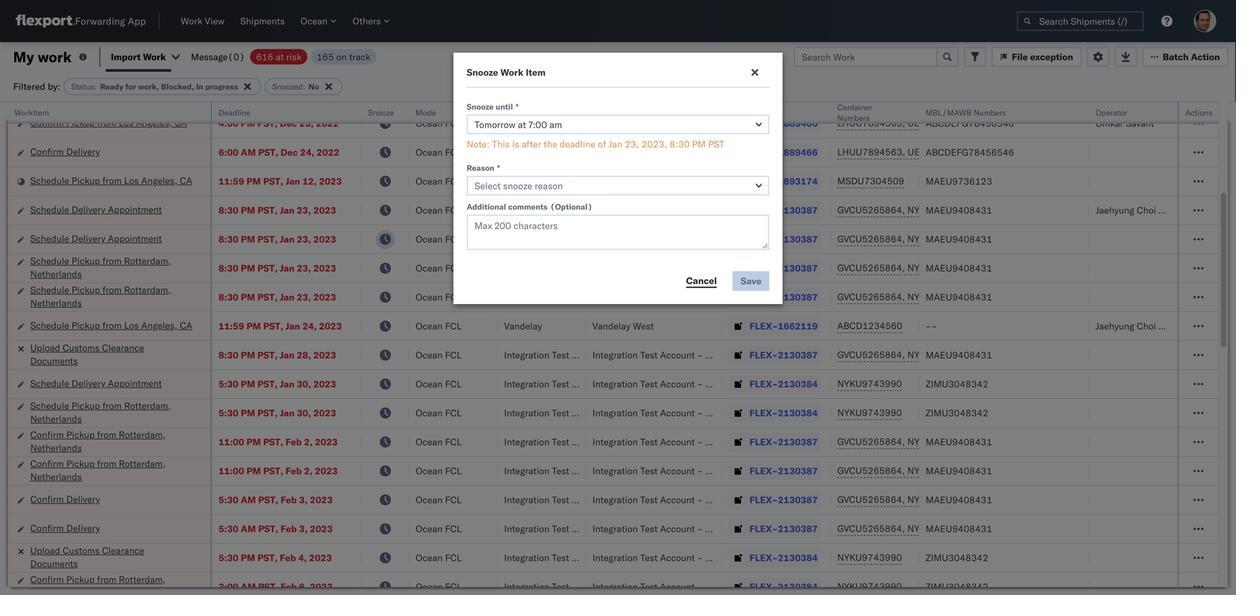 Task type: vqa. For each thing, say whether or not it's contained in the screenshot.
Cancel Batch Action BUTTON
no



Task type: describe. For each thing, give the bounding box(es) containing it.
bosch for 6:00 am pst, dec 24, 2022
[[504, 147, 530, 158]]

from for 3rd schedule pickup from rotterdam, netherlands link from the bottom of the page
[[102, 255, 122, 267]]

confirm for confirm pickup from los angeles, ca button
[[30, 117, 64, 128]]

1 confirm pickup from rotterdam, netherlands from the top
[[30, 429, 166, 454]]

4 fcl from the top
[[445, 204, 462, 216]]

msdu7304509
[[838, 175, 905, 187]]

others button
[[347, 13, 396, 30]]

5:30 pm pst, feb 4, 2023
[[219, 552, 332, 564]]

2 flex-2130384 from the top
[[750, 407, 818, 419]]

resize handle column header for client name button
[[570, 102, 586, 595]]

of
[[598, 138, 607, 150]]

pickup for 11:59 pm pst, jan 12, 2023's schedule pickup from los angeles, ca link
[[72, 175, 100, 186]]

pickup for confirm pickup from rotterdam, netherlands link related to 3rd confirm pickup from rotterdam, netherlands button from the top of the page
[[66, 574, 95, 585]]

client name
[[504, 108, 549, 118]]

1 30, from the top
[[297, 378, 311, 390]]

8 flex-2130387 from the top
[[750, 494, 818, 506]]

id
[[746, 108, 754, 118]]

1889466 for 6:00 am pst, dec 24, 2022
[[778, 147, 818, 158]]

9 flex-2130387 from the top
[[750, 523, 818, 535]]

appointment for flex-2130384
[[108, 378, 162, 389]]

3 maeu9408431 from the top
[[926, 262, 993, 274]]

4 gvcu5265864, from the top
[[838, 291, 905, 303]]

2 ocean fcl from the top
[[416, 147, 462, 158]]

1 schedule pickup from rotterdam, netherlands link from the top
[[30, 255, 194, 281]]

8 account from the top
[[660, 436, 695, 448]]

confirm pickup from rotterdam, netherlands link for 1st confirm pickup from rotterdam, netherlands button from the top
[[30, 428, 194, 455]]

after
[[522, 138, 542, 150]]

6 fcl from the top
[[445, 262, 462, 274]]

snooze left "mode"
[[368, 108, 394, 118]]

16 ocean fcl from the top
[[416, 552, 462, 564]]

schedule delivery appointment link for flex-2130384
[[30, 377, 162, 390]]

4 lagerfeld from the top
[[725, 291, 764, 303]]

pickup for schedule pickup from los angeles, ca link for 11:59 pm pst, jan 24, 2023
[[72, 320, 100, 331]]

12 flex- from the top
[[750, 436, 778, 448]]

11 ocean fcl from the top
[[416, 407, 462, 419]]

6 ocean fcl from the top
[[416, 262, 462, 274]]

3 gvcu5265864, from the top
[[838, 262, 905, 274]]

message
[[191, 51, 228, 63]]

8 fcl from the top
[[445, 320, 462, 332]]

reason *
[[467, 163, 500, 173]]

0 vertical spatial *
[[516, 102, 519, 112]]

2023,
[[642, 138, 668, 150]]

13 fcl from the top
[[445, 465, 462, 477]]

10 resize handle column header from the left
[[1162, 102, 1178, 595]]

4 karl from the top
[[706, 291, 723, 303]]

11:00 for confirm pickup from rotterdam, netherlands link related to 1st confirm pickup from rotterdam, netherlands button from the top
[[219, 436, 244, 448]]

1 flex- from the top
[[750, 118, 778, 129]]

confirm pickup from rotterdam, netherlands link for 3rd confirm pickup from rotterdam, netherlands button from the top of the page
[[30, 573, 194, 595]]

consignee for bookings test consignee
[[654, 176, 698, 187]]

bookings test consignee
[[593, 176, 698, 187]]

resize handle column header for consignee button
[[706, 102, 722, 595]]

2 integration from the top
[[593, 233, 638, 245]]

uetu5238478 for 4:00 pm pst, dec 23, 2022
[[908, 117, 972, 129]]

8 gvcu5265864, from the top
[[838, 494, 905, 505]]

app
[[128, 15, 146, 27]]

view
[[205, 15, 225, 27]]

6 flex-2130387 from the top
[[750, 436, 818, 448]]

5 schedule from the top
[[30, 284, 69, 296]]

11:59 for 11:59 pm pst, jan 24, 2023
[[219, 320, 244, 332]]

10 fcl from the top
[[445, 378, 462, 390]]

operator
[[1096, 108, 1128, 118]]

demo
[[541, 176, 566, 187]]

snooze work item
[[467, 67, 546, 78]]

6,
[[299, 581, 308, 593]]

flex-1662119
[[750, 320, 818, 332]]

7 account from the top
[[660, 407, 695, 419]]

mbl/mawb numbers
[[926, 108, 1007, 118]]

Select snooze reason text field
[[467, 176, 770, 196]]

at
[[276, 51, 284, 63]]

3 zimu3048342 from the top
[[926, 552, 989, 564]]

schedule pickup from rotterdam, netherlands for third schedule pickup from rotterdam, netherlands link
[[30, 400, 171, 425]]

8 gvcu5265864, nyku9743990 from the top
[[838, 494, 973, 505]]

file exception
[[1012, 51, 1074, 63]]

6:00 am pst, dec 24, 2022
[[219, 147, 340, 158]]

3, for 'confirm delivery' link associated with 3rd 'confirm delivery' button from the top of the page
[[299, 523, 308, 535]]

616 at risk
[[256, 51, 302, 63]]

3 flex-2130384 from the top
[[750, 552, 818, 564]]

6 lagerfeld from the top
[[725, 378, 764, 390]]

5 integration test account - karl lagerfeld from the top
[[593, 349, 764, 361]]

confirm for third 'confirm delivery' button from the bottom
[[30, 146, 64, 157]]

2022 for 6:00 am pst, dec 24, 2022
[[317, 147, 340, 158]]

netherlands for second confirm pickup from rotterdam, netherlands button from the top confirm pickup from rotterdam, netherlands link
[[30, 471, 82, 483]]

6 gvcu5265864, nyku9743990 from the top
[[838, 436, 973, 447]]

2 fcl from the top
[[445, 147, 462, 158]]

7 flex-2130387 from the top
[[750, 465, 818, 477]]

documents for 5:30 pm pst, feb 4, 2023
[[30, 558, 78, 570]]

: for snoozed
[[303, 82, 305, 92]]

deadline button
[[212, 105, 349, 118]]

9 integration from the top
[[593, 465, 638, 477]]

pickup for second confirm pickup from rotterdam, netherlands button from the top confirm pickup from rotterdam, netherlands link
[[66, 458, 95, 470]]

angeles, inside the confirm pickup from los angeles, ca link
[[136, 117, 172, 128]]

14 flex- from the top
[[750, 494, 778, 506]]

11 flex- from the top
[[750, 407, 778, 419]]

action
[[1192, 51, 1221, 63]]

pickup for confirm pickup from rotterdam, netherlands link related to 1st confirm pickup from rotterdam, netherlands button from the top
[[66, 429, 95, 441]]

message (0)
[[191, 51, 245, 63]]

confirm pickup from los angeles, ca link
[[30, 116, 187, 129]]

upload customs clearance documents for 5:30 pm pst, feb 4, 2023
[[30, 545, 144, 570]]

customs for 8:30 pm pst, jan 28, 2023
[[63, 342, 100, 354]]

reason
[[467, 163, 495, 173]]

netherlands for 3rd schedule pickup from rotterdam, netherlands link from the bottom of the page
[[30, 268, 82, 280]]

flexport
[[504, 176, 539, 187]]

: for status
[[94, 82, 97, 92]]

deadline
[[560, 138, 596, 150]]

lhuu7894563, for 4:00 pm pst, dec 23, 2022
[[838, 117, 906, 129]]

1 2130384 from the top
[[778, 378, 818, 390]]

confirm pickup from los angeles, ca
[[30, 117, 187, 128]]

netherlands for third schedule pickup from rotterdam, netherlands link
[[30, 413, 82, 425]]

7 lagerfeld from the top
[[725, 407, 764, 419]]

schedule pickup from los angeles, ca for 11:59 pm pst, jan 12, 2023
[[30, 175, 192, 186]]

pickup for 3rd schedule pickup from rotterdam, netherlands link from the bottom of the page
[[72, 255, 100, 267]]

batch action
[[1163, 51, 1221, 63]]

1 8:30 pm pst, jan 23, 2023 from the top
[[219, 204, 336, 216]]

container
[[838, 102, 873, 112]]

resize handle column header for 'mbl/mawb numbers' button
[[1074, 102, 1090, 595]]

(optional)
[[550, 202, 593, 212]]

schedule delivery appointment for flex-2130387
[[30, 204, 162, 215]]

5:30 am pst, feb 3, 2023 for 'confirm delivery' link related to second 'confirm delivery' button from the bottom
[[219, 494, 333, 506]]

1662119
[[778, 320, 818, 332]]

work for import work
[[143, 51, 166, 63]]

ca for 11:59 pm pst, jan 24, 2023
[[180, 320, 192, 331]]

origin
[[1187, 204, 1212, 216]]

3 account from the top
[[660, 262, 695, 274]]

9 account from the top
[[660, 465, 695, 477]]

11:59 pm pst, jan 12, 2023
[[219, 176, 342, 187]]

bosch for 4:00 pm pst, dec 23, 2022
[[504, 118, 530, 129]]

12 ocean fcl from the top
[[416, 436, 462, 448]]

8 ocean fcl from the top
[[416, 320, 462, 332]]

bosch ocean test for 4:00 pm pst, dec 23, 2022
[[504, 118, 580, 129]]

flexport demo consignee
[[504, 176, 612, 187]]

vandelay for vandelay
[[504, 320, 542, 332]]

netherlands for second schedule pickup from rotterdam, netherlands link from the top
[[30, 297, 82, 309]]

schedule delivery appointment button for flex-2130387
[[30, 203, 162, 218]]

3:00 am pst, feb 6, 2023
[[219, 581, 333, 593]]

filtered
[[13, 81, 45, 92]]

confirm delivery link for third 'confirm delivery' button from the bottom
[[30, 145, 100, 158]]

workitem
[[14, 108, 49, 118]]

4 2130387 from the top
[[778, 291, 818, 303]]

1 ocean fcl from the top
[[416, 118, 462, 129]]

confirm delivery for 'confirm delivery' link related to second 'confirm delivery' button from the bottom
[[30, 494, 100, 505]]

exception
[[1031, 51, 1074, 63]]

batch
[[1163, 51, 1189, 63]]

flex id button
[[722, 105, 818, 118]]

snooze for until
[[467, 102, 494, 112]]

omkar
[[1096, 118, 1124, 129]]

vandelay for vandelay west
[[593, 320, 631, 332]]

documents for 8:30 pm pst, jan 28, 2023
[[30, 355, 78, 367]]

schedule delivery appointment button for flex-2130384
[[30, 377, 162, 392]]

4:00 pm pst, dec 23, 2022
[[219, 118, 339, 129]]

from for the confirm pickup from los angeles, ca link
[[97, 117, 116, 128]]

schedule pickup from los angeles, ca button for 11:59 pm pst, jan 12, 2023
[[30, 174, 192, 189]]

12 fcl from the top
[[445, 436, 462, 448]]

vandelay west
[[593, 320, 654, 332]]

upload for 5:30 pm pst, feb 4, 2023
[[30, 545, 60, 556]]

mode button
[[409, 105, 485, 118]]

2 confirm delivery button from the top
[[30, 493, 100, 507]]

angeles, for 11:59 pm pst, jan 12, 2023
[[141, 175, 178, 186]]

mbl/mawb
[[926, 108, 972, 118]]

schedule pickup from rotterdam, netherlands for 3rd schedule pickup from rotterdam, netherlands link from the bottom of the page
[[30, 255, 171, 280]]

from for third schedule pickup from rotterdam, netherlands link
[[102, 400, 122, 412]]

6 karl from the top
[[706, 378, 723, 390]]

16 flex- from the top
[[750, 552, 778, 564]]

10 flex- from the top
[[750, 378, 778, 390]]

9 fcl from the top
[[445, 349, 462, 361]]

1 horizontal spatial work
[[181, 15, 203, 27]]

others
[[353, 15, 381, 27]]

2 lagerfeld from the top
[[725, 233, 764, 245]]

until
[[496, 102, 513, 112]]

mbl/mawb numbers button
[[920, 105, 1077, 118]]

los for 11:59 pm pst, jan 12, 2023
[[124, 175, 139, 186]]

13 flex- from the top
[[750, 465, 778, 477]]

my work
[[13, 48, 72, 66]]

bosch ocean test for 6:00 am pst, dec 24, 2022
[[504, 147, 580, 158]]

4 account from the top
[[660, 291, 695, 303]]

11:59 for 11:59 pm pst, jan 12, 2023
[[219, 176, 244, 187]]

2 schedule from the top
[[30, 204, 69, 215]]

6 maeu9408431 from the top
[[926, 436, 993, 448]]

3 fcl from the top
[[445, 176, 462, 187]]

5 karl from the top
[[706, 349, 723, 361]]

schedule delivery appointment for flex-2130384
[[30, 378, 162, 389]]

9 maeu9408431 from the top
[[926, 523, 993, 535]]

track
[[349, 51, 371, 63]]

status : ready for work, blocked, in progress
[[71, 82, 238, 92]]

11:00 pm pst, feb 2, 2023 for second confirm pickup from rotterdam, netherlands button from the top
[[219, 465, 338, 477]]

4 am from the top
[[241, 581, 256, 593]]

5 flex- from the top
[[750, 233, 778, 245]]

flex
[[729, 108, 744, 118]]

1 karl from the top
[[706, 204, 723, 216]]

in
[[196, 82, 203, 92]]

is
[[512, 138, 519, 150]]

4 2130384 from the top
[[778, 581, 818, 593]]

blocked,
[[161, 82, 194, 92]]

cancel
[[687, 275, 717, 286]]

for
[[125, 82, 136, 92]]

1 5:30 pm pst, jan 30, 2023 from the top
[[219, 378, 336, 390]]

client
[[504, 108, 526, 118]]

2 2130384 from the top
[[778, 407, 818, 419]]

schedule pickup from los angeles, ca button for 11:59 pm pst, jan 24, 2023
[[30, 319, 192, 334]]

note: this is after the deadline of jan 23, 2023, 8:30 pm pst
[[467, 138, 725, 150]]

9 karl from the top
[[706, 465, 723, 477]]

--
[[926, 320, 938, 332]]

7 flex- from the top
[[750, 291, 778, 303]]

616
[[256, 51, 273, 63]]

los for 11:59 pm pst, jan 24, 2023
[[124, 320, 139, 331]]

lhuu7894563, for 6:00 am pst, dec 24, 2022
[[838, 146, 906, 158]]

3 2130384 from the top
[[778, 552, 818, 564]]

schedule pickup from los angeles, ca link for 11:59 pm pst, jan 24, 2023
[[30, 319, 192, 332]]

pickup for the confirm pickup from los angeles, ca link
[[66, 117, 95, 128]]

5 2130387 from the top
[[778, 349, 818, 361]]

3, for 'confirm delivery' link related to second 'confirm delivery' button from the bottom
[[299, 494, 308, 506]]

flex-1893174
[[750, 176, 818, 187]]

10 integration from the top
[[593, 494, 638, 506]]

resize handle column header for workitem button
[[195, 102, 211, 595]]

2 2130387 from the top
[[778, 233, 818, 245]]

confirm pickup from los angeles, ca button
[[30, 116, 187, 131]]

4 zimu3048342 from the top
[[926, 581, 989, 593]]

status
[[71, 82, 94, 92]]

1 schedule from the top
[[30, 175, 69, 186]]

additional
[[467, 202, 506, 212]]

165
[[317, 51, 334, 63]]

2 confirm pickup from rotterdam, netherlands from the top
[[30, 458, 166, 483]]

bookings
[[593, 176, 631, 187]]

work view link
[[176, 13, 230, 30]]

bosch ocean test down "tomorrow at 7:00 am" text box
[[593, 147, 668, 158]]

7 gvcu5265864, from the top
[[838, 465, 905, 476]]

15 ocean fcl from the top
[[416, 523, 462, 535]]

pickup for second schedule pickup from rotterdam, netherlands link from the top
[[72, 284, 100, 296]]

snoozed : no
[[272, 82, 319, 92]]

4 gvcu5265864, nyku9743990 from the top
[[838, 291, 973, 303]]



Task type: locate. For each thing, give the bounding box(es) containing it.
2 3, from the top
[[299, 523, 308, 535]]

snooze until *
[[467, 102, 519, 112]]

upload customs clearance documents link for 8:30 pm pst, jan 28, 2023
[[30, 341, 194, 368]]

shipments
[[240, 15, 285, 27]]

flex-1889466 button
[[729, 114, 821, 133], [729, 114, 821, 133], [729, 143, 821, 162], [729, 143, 821, 162]]

1 flex-2130387 from the top
[[750, 204, 818, 216]]

Max 200 characters text field
[[467, 215, 770, 250]]

account
[[660, 204, 695, 216], [660, 233, 695, 245], [660, 262, 695, 274], [660, 291, 695, 303], [660, 349, 695, 361], [660, 378, 695, 390], [660, 407, 695, 419], [660, 436, 695, 448], [660, 465, 695, 477], [660, 494, 695, 506], [660, 523, 695, 535], [660, 552, 695, 564], [660, 581, 695, 593]]

filtered by:
[[13, 81, 60, 92]]

23,
[[299, 118, 314, 129], [625, 138, 640, 150], [297, 204, 311, 216], [297, 233, 311, 245], [297, 262, 311, 274], [297, 291, 311, 303]]

resize handle column header for deadline button
[[346, 102, 362, 595]]

0 vertical spatial confirm pickup from rotterdam, netherlands
[[30, 429, 166, 454]]

11:00 pm pst, feb 2, 2023 for 1st confirm pickup from rotterdam, netherlands button from the top
[[219, 436, 338, 448]]

1 confirm delivery button from the top
[[30, 145, 100, 160]]

6 schedule from the top
[[30, 320, 69, 331]]

1889466
[[778, 118, 818, 129], [778, 147, 818, 158]]

1 vertical spatial appointment
[[108, 233, 162, 244]]

2 vandelay from the left
[[593, 320, 631, 332]]

4 integration test account - karl lagerfeld from the top
[[593, 291, 764, 303]]

1 vertical spatial dec
[[281, 147, 298, 158]]

0 vertical spatial work
[[181, 15, 203, 27]]

lhuu7894563, down container
[[838, 117, 906, 129]]

0 horizontal spatial numbers
[[838, 113, 870, 123]]

1 vertical spatial 30,
[[297, 407, 311, 419]]

2 vertical spatial confirm pickup from rotterdam, netherlands
[[30, 574, 166, 595]]

2 vertical spatial schedule pickup from rotterdam, netherlands
[[30, 400, 171, 425]]

0 vertical spatial schedule pickup from rotterdam, netherlands button
[[30, 255, 194, 282]]

3 integration test account - karl lagerfeld from the top
[[593, 262, 764, 274]]

1 vertical spatial uetu5238478
[[908, 146, 972, 158]]

1 vertical spatial 2,
[[304, 465, 313, 477]]

1 vertical spatial schedule pickup from los angeles, ca link
[[30, 319, 192, 332]]

1 vertical spatial angeles,
[[141, 175, 178, 186]]

Search Work text field
[[794, 47, 938, 67]]

3 schedule pickup from rotterdam, netherlands from the top
[[30, 400, 171, 425]]

0 horizontal spatial vandelay
[[504, 320, 542, 332]]

1 vertical spatial schedule pickup from los angeles, ca button
[[30, 319, 192, 334]]

confirm delivery
[[30, 146, 100, 157], [30, 494, 100, 505], [30, 523, 100, 534]]

3 schedule delivery appointment button from the top
[[30, 377, 162, 392]]

batch action button
[[1143, 47, 1229, 67]]

forwarding
[[75, 15, 125, 27]]

1 horizontal spatial numbers
[[974, 108, 1007, 118]]

8:30 pm pst, jan 23, 2023
[[219, 204, 336, 216], [219, 233, 336, 245], [219, 262, 336, 274], [219, 291, 336, 303]]

3 netherlands from the top
[[30, 413, 82, 425]]

1 vertical spatial confirm delivery button
[[30, 493, 100, 507]]

1 vertical spatial schedule pickup from rotterdam, netherlands link
[[30, 284, 194, 310]]

schedule delivery appointment link
[[30, 203, 162, 216], [30, 232, 162, 245], [30, 377, 162, 390]]

1 vertical spatial upload
[[30, 545, 60, 556]]

agent
[[1215, 204, 1237, 216]]

0 vertical spatial 1889466
[[778, 118, 818, 129]]

0 vertical spatial schedule pickup from rotterdam, netherlands link
[[30, 255, 194, 281]]

0 vertical spatial schedule pickup from los angeles, ca button
[[30, 174, 192, 189]]

11:59 down 6:00
[[219, 176, 244, 187]]

dec up the 11:59 pm pst, jan 12, 2023
[[281, 147, 298, 158]]

container numbers
[[838, 102, 873, 123]]

4,
[[298, 552, 307, 564]]

from for schedule pickup from los angeles, ca link for 11:59 pm pst, jan 24, 2023
[[102, 320, 122, 331]]

no
[[309, 82, 319, 92]]

11 fcl from the top
[[445, 407, 462, 419]]

confirm for 3rd 'confirm delivery' button from the top of the page
[[30, 523, 64, 534]]

2 vertical spatial confirm pickup from rotterdam, netherlands button
[[30, 573, 194, 595]]

dec up 6:00 am pst, dec 24, 2022
[[280, 118, 297, 129]]

abcdefg78456546 for 6:00 am pst, dec 24, 2022
[[926, 147, 1015, 158]]

1889466 for 4:00 pm pst, dec 23, 2022
[[778, 118, 818, 129]]

bosch up flexport
[[504, 147, 530, 158]]

10 integration test account - karl lagerfeld from the top
[[593, 494, 764, 506]]

1 flex-2130384 from the top
[[750, 378, 818, 390]]

confirm delivery link for second 'confirm delivery' button from the bottom
[[30, 493, 100, 506]]

los inside the confirm pickup from los angeles, ca link
[[119, 117, 134, 128]]

0 vertical spatial 24,
[[300, 147, 315, 158]]

from for second confirm pickup from rotterdam, netherlands button from the top confirm pickup from rotterdam, netherlands link
[[97, 458, 116, 470]]

dec for 24,
[[281, 147, 298, 158]]

1 horizontal spatial :
[[303, 82, 305, 92]]

lhuu7894563, uetu5238478 down container
[[838, 117, 972, 129]]

maeu9736123
[[926, 176, 993, 187]]

2 vertical spatial schedule delivery appointment button
[[30, 377, 162, 392]]

ready
[[100, 82, 123, 92]]

savant
[[1126, 118, 1155, 129]]

1 vertical spatial schedule delivery appointment button
[[30, 232, 162, 247]]

flex-1889466 for 6:00 am pst, dec 24, 2022
[[750, 147, 818, 158]]

confirm delivery for third 'confirm delivery' button from the bottom 'confirm delivery' link
[[30, 146, 100, 157]]

5 account from the top
[[660, 349, 695, 361]]

bosch up 'bookings'
[[593, 147, 619, 158]]

confirm pickup from rotterdam, netherlands link
[[30, 428, 194, 455], [30, 457, 194, 484], [30, 573, 194, 595]]

24, for 2023
[[303, 320, 317, 332]]

1 11:00 pm pst, feb 2, 2023 from the top
[[219, 436, 338, 448]]

24, for 2022
[[300, 147, 315, 158]]

11:00
[[219, 436, 244, 448], [219, 465, 244, 477]]

4 confirm from the top
[[30, 458, 64, 470]]

1 vertical spatial schedule pickup from rotterdam, netherlands button
[[30, 284, 194, 311]]

client name button
[[498, 105, 573, 118]]

bosch
[[504, 118, 530, 129], [504, 147, 530, 158], [593, 147, 619, 158]]

1 vertical spatial abcdefg78456546
[[926, 147, 1015, 158]]

13 integration test account - karl lagerfeld from the top
[[593, 581, 764, 593]]

8 lagerfeld from the top
[[725, 436, 764, 448]]

0 vertical spatial lhuu7894563, uetu5238478
[[838, 117, 972, 129]]

flex-2130384 button
[[729, 375, 821, 393], [729, 375, 821, 393], [729, 404, 821, 422], [729, 404, 821, 422], [729, 549, 821, 567], [729, 549, 821, 567], [729, 578, 821, 595], [729, 578, 821, 595]]

10 lagerfeld from the top
[[725, 494, 764, 506]]

upload customs clearance documents for 8:30 pm pst, jan 28, 2023
[[30, 342, 144, 367]]

2 vertical spatial schedule pickup from rotterdam, netherlands button
[[30, 399, 194, 427]]

6:00
[[219, 147, 239, 158]]

the
[[544, 138, 558, 150]]

forwarding app
[[75, 15, 146, 27]]

0 vertical spatial 3,
[[299, 494, 308, 506]]

clearance for 8:30 pm pst, jan 28, 2023
[[102, 342, 144, 354]]

consignee button
[[586, 105, 709, 118]]

bosch ocean test up demo
[[504, 147, 580, 158]]

1 vertical spatial confirm pickup from rotterdam, netherlands button
[[30, 457, 194, 485]]

3 resize handle column header from the left
[[394, 102, 409, 595]]

work left item
[[501, 67, 524, 78]]

consignee
[[593, 108, 631, 118], [568, 176, 612, 187], [654, 176, 698, 187]]

2 schedule delivery appointment button from the top
[[30, 232, 162, 247]]

confirm for 3rd confirm pickup from rotterdam, netherlands button from the top of the page
[[30, 574, 64, 585]]

schedule
[[30, 175, 69, 186], [30, 204, 69, 215], [30, 233, 69, 244], [30, 255, 69, 267], [30, 284, 69, 296], [30, 320, 69, 331], [30, 378, 69, 389], [30, 400, 69, 412]]

flex-2130384
[[750, 378, 818, 390], [750, 407, 818, 419], [750, 552, 818, 564], [750, 581, 818, 593]]

integration
[[593, 204, 638, 216], [593, 233, 638, 245], [593, 262, 638, 274], [593, 291, 638, 303], [593, 349, 638, 361], [593, 378, 638, 390], [593, 407, 638, 419], [593, 436, 638, 448], [593, 465, 638, 477], [593, 494, 638, 506], [593, 523, 638, 535], [593, 552, 638, 564], [593, 581, 638, 593]]

jaehyung
[[1096, 204, 1135, 216]]

upload for 8:30 pm pst, jan 28, 2023
[[30, 342, 60, 354]]

1 vertical spatial confirm delivery
[[30, 494, 100, 505]]

from for confirm pickup from rotterdam, netherlands link related to 3rd confirm pickup from rotterdam, netherlands button from the top of the page
[[97, 574, 116, 585]]

5:30 pm pst, jan 30, 2023
[[219, 378, 336, 390], [219, 407, 336, 419]]

1 vertical spatial 5:30 pm pst, jan 30, 2023
[[219, 407, 336, 419]]

2 vertical spatial schedule delivery appointment link
[[30, 377, 162, 390]]

confirm pickup from rotterdam, netherlands link for second confirm pickup from rotterdam, netherlands button from the top
[[30, 457, 194, 484]]

11 resize handle column header from the left
[[1203, 102, 1219, 595]]

1 vertical spatial schedule delivery appointment link
[[30, 232, 162, 245]]

0 vertical spatial confirm pickup from rotterdam, netherlands link
[[30, 428, 194, 455]]

* right until
[[516, 102, 519, 112]]

2 confirm delivery from the top
[[30, 494, 100, 505]]

schedule delivery appointment
[[30, 204, 162, 215], [30, 233, 162, 244], [30, 378, 162, 389]]

1889466 up 1893174
[[778, 147, 818, 158]]

1 integration from the top
[[593, 204, 638, 216]]

numbers inside button
[[974, 108, 1007, 118]]

consignee for flexport demo consignee
[[568, 176, 612, 187]]

import work button
[[111, 51, 166, 63]]

4 integration from the top
[[593, 291, 638, 303]]

ocean inside button
[[301, 15, 328, 27]]

karl
[[706, 204, 723, 216], [706, 233, 723, 245], [706, 262, 723, 274], [706, 291, 723, 303], [706, 349, 723, 361], [706, 378, 723, 390], [706, 407, 723, 419], [706, 436, 723, 448], [706, 465, 723, 477], [706, 494, 723, 506], [706, 523, 723, 535], [706, 552, 723, 564], [706, 581, 723, 593]]

1889466 right 'id'
[[778, 118, 818, 129]]

resize handle column header for flex id button
[[815, 102, 831, 595]]

2022 down no
[[316, 118, 339, 129]]

1 vertical spatial 3,
[[299, 523, 308, 535]]

* right reason
[[497, 163, 500, 173]]

1 schedule delivery appointment from the top
[[30, 204, 162, 215]]

comments
[[508, 202, 548, 212]]

omkar savant
[[1096, 118, 1155, 129]]

angeles, for 11:59 pm pst, jan 24, 2023
[[141, 320, 178, 331]]

: left no
[[303, 82, 305, 92]]

3,
[[299, 494, 308, 506], [299, 523, 308, 535]]

0 vertical spatial 2,
[[304, 436, 313, 448]]

flex-1893174 button
[[729, 172, 821, 191], [729, 172, 821, 191]]

schedule pickup from los angeles, ca
[[30, 175, 192, 186], [30, 320, 192, 331]]

numbers inside container numbers
[[838, 113, 870, 123]]

0 vertical spatial uetu5238478
[[908, 117, 972, 129]]

flex-1889466 up flex-1893174
[[750, 147, 818, 158]]

7 karl from the top
[[706, 407, 723, 419]]

28,
[[297, 349, 311, 361]]

2 upload from the top
[[30, 545, 60, 556]]

lhuu7894563, uetu5238478 up 'msdu7304509'
[[838, 146, 972, 158]]

delivery
[[66, 146, 100, 157], [72, 204, 105, 215], [72, 233, 105, 244], [72, 378, 105, 389], [66, 494, 100, 505], [66, 523, 100, 534]]

11:00 for second confirm pickup from rotterdam, netherlands button from the top confirm pickup from rotterdam, netherlands link
[[219, 465, 244, 477]]

consignee up of
[[593, 108, 631, 118]]

1 vertical spatial 11:59
[[219, 320, 244, 332]]

bosch ocean test up the
[[504, 118, 580, 129]]

1 confirm pickup from rotterdam, netherlands link from the top
[[30, 428, 194, 455]]

actions
[[1186, 108, 1213, 118]]

bosch up is
[[504, 118, 530, 129]]

0 vertical spatial schedule delivery appointment
[[30, 204, 162, 215]]

1 vertical spatial 5:30 am pst, feb 3, 2023
[[219, 523, 333, 535]]

1 horizontal spatial *
[[516, 102, 519, 112]]

from for second schedule pickup from rotterdam, netherlands link from the top
[[102, 284, 122, 296]]

3 confirm pickup from rotterdam, netherlands link from the top
[[30, 573, 194, 595]]

0 vertical spatial los
[[119, 117, 134, 128]]

work view
[[181, 15, 225, 27]]

confirm delivery button
[[30, 145, 100, 160], [30, 493, 100, 507], [30, 522, 100, 536]]

11 integration from the top
[[593, 523, 638, 535]]

confirm delivery link for 3rd 'confirm delivery' button from the top of the page
[[30, 522, 100, 535]]

upload customs clearance documents link
[[30, 341, 194, 368], [30, 544, 194, 571]]

5 netherlands from the top
[[30, 471, 82, 483]]

work right import
[[143, 51, 166, 63]]

2 vertical spatial confirm delivery
[[30, 523, 100, 534]]

-
[[698, 204, 703, 216], [1159, 204, 1165, 216], [698, 233, 703, 245], [698, 262, 703, 274], [698, 291, 703, 303], [926, 320, 932, 332], [932, 320, 938, 332], [698, 349, 703, 361], [698, 378, 703, 390], [698, 407, 703, 419], [698, 436, 703, 448], [698, 465, 703, 477], [698, 494, 703, 506], [698, 523, 703, 535], [698, 552, 703, 564], [698, 581, 703, 593]]

8 schedule from the top
[[30, 400, 69, 412]]

uetu5238478 for 6:00 am pst, dec 24, 2022
[[908, 146, 972, 158]]

ca
[[175, 117, 187, 128], [180, 175, 192, 186], [180, 320, 192, 331]]

4 flex-2130384 from the top
[[750, 581, 818, 593]]

3 5:30 from the top
[[219, 494, 239, 506]]

3 flex- from the top
[[750, 176, 778, 187]]

12 integration test account - karl lagerfeld from the top
[[593, 552, 764, 564]]

2 vertical spatial confirm pickup from rotterdam, netherlands link
[[30, 573, 194, 595]]

flex-2130387
[[750, 204, 818, 216], [750, 233, 818, 245], [750, 262, 818, 274], [750, 291, 818, 303], [750, 349, 818, 361], [750, 436, 818, 448], [750, 465, 818, 477], [750, 494, 818, 506], [750, 523, 818, 535]]

1 vertical spatial schedule pickup from rotterdam, netherlands
[[30, 284, 171, 309]]

2 vertical spatial schedule delivery appointment
[[30, 378, 162, 389]]

0 vertical spatial upload customs clearance documents
[[30, 342, 144, 367]]

work left view
[[181, 15, 203, 27]]

netherlands for confirm pickup from rotterdam, netherlands link related to 1st confirm pickup from rotterdam, netherlands button from the top
[[30, 442, 82, 454]]

work for snooze work item
[[501, 67, 524, 78]]

progress
[[205, 82, 238, 92]]

3 schedule pickup from rotterdam, netherlands button from the top
[[30, 399, 194, 427]]

1 horizontal spatial vandelay
[[593, 320, 631, 332]]

from for confirm pickup from rotterdam, netherlands link related to 1st confirm pickup from rotterdam, netherlands button from the top
[[97, 429, 116, 441]]

16 fcl from the top
[[445, 552, 462, 564]]

work,
[[138, 82, 159, 92]]

2 horizontal spatial work
[[501, 67, 524, 78]]

flex-2130387 button
[[729, 201, 821, 220], [729, 201, 821, 220], [729, 230, 821, 249], [729, 230, 821, 249], [729, 259, 821, 278], [729, 259, 821, 278], [729, 288, 821, 307], [729, 288, 821, 307], [729, 346, 821, 365], [729, 346, 821, 365], [729, 433, 821, 451], [729, 433, 821, 451], [729, 462, 821, 480], [729, 462, 821, 480], [729, 491, 821, 509], [729, 491, 821, 509], [729, 520, 821, 538], [729, 520, 821, 538]]

3 8:30 pm pst, jan 23, 2023 from the top
[[219, 262, 336, 274]]

lhuu7894563, uetu5238478 for 6:00 am pst, dec 24, 2022
[[838, 146, 972, 158]]

3 confirm from the top
[[30, 429, 64, 441]]

: left ready
[[94, 82, 97, 92]]

1 vertical spatial confirm delivery link
[[30, 493, 100, 506]]

by:
[[48, 81, 60, 92]]

0 vertical spatial flex-1889466
[[750, 118, 818, 129]]

confirm for second confirm pickup from rotterdam, netherlands button from the top
[[30, 458, 64, 470]]

0 vertical spatial 11:59
[[219, 176, 244, 187]]

dec for 23,
[[280, 118, 297, 129]]

ca inside button
[[175, 117, 187, 128]]

confirm for 1st confirm pickup from rotterdam, netherlands button from the top
[[30, 429, 64, 441]]

schedule pickup from los angeles, ca link for 11:59 pm pst, jan 12, 2023
[[30, 174, 192, 187]]

schedule pickup from rotterdam, netherlands for second schedule pickup from rotterdam, netherlands link from the top
[[30, 284, 171, 309]]

14 ocean fcl from the top
[[416, 494, 462, 506]]

2 schedule pickup from rotterdam, netherlands button from the top
[[30, 284, 194, 311]]

ca for 11:59 pm pst, jan 12, 2023
[[180, 175, 192, 186]]

0 vertical spatial 11:00 pm pst, feb 2, 2023
[[219, 436, 338, 448]]

consignee up (optional)
[[568, 176, 612, 187]]

numbers down container
[[838, 113, 870, 123]]

lhuu7894563, uetu5238478 for 4:00 pm pst, dec 23, 2022
[[838, 117, 972, 129]]

abcd1234560
[[838, 320, 903, 332]]

Tomorrow at 7:00 am text field
[[467, 115, 770, 134]]

13 ocean fcl from the top
[[416, 465, 462, 477]]

from for 11:59 pm pst, jan 12, 2023's schedule pickup from los angeles, ca link
[[102, 175, 122, 186]]

1 vertical spatial confirm pickup from rotterdam, netherlands
[[30, 458, 166, 483]]

4 5:30 from the top
[[219, 523, 239, 535]]

2 vertical spatial ca
[[180, 320, 192, 331]]

zimu3048342
[[926, 378, 989, 390], [926, 407, 989, 419], [926, 552, 989, 564], [926, 581, 989, 593]]

2 vertical spatial confirm delivery button
[[30, 522, 100, 536]]

mode
[[416, 108, 436, 118]]

abcdefg78456546 for 4:00 pm pst, dec 23, 2022
[[926, 118, 1015, 129]]

5:30 am pst, feb 3, 2023 for 'confirm delivery' link associated with 3rd 'confirm delivery' button from the top of the page
[[219, 523, 333, 535]]

1 vertical spatial ca
[[180, 175, 192, 186]]

4 schedule from the top
[[30, 255, 69, 267]]

this
[[492, 138, 510, 150]]

1 vertical spatial work
[[143, 51, 166, 63]]

13 karl from the top
[[706, 581, 723, 593]]

8 maeu9408431 from the top
[[926, 494, 993, 506]]

0 vertical spatial ca
[[175, 117, 187, 128]]

name
[[528, 108, 549, 118]]

3 schedule delivery appointment from the top
[[30, 378, 162, 389]]

0 vertical spatial 2022
[[316, 118, 339, 129]]

clearance for 5:30 pm pst, feb 4, 2023
[[102, 545, 144, 556]]

2 11:00 from the top
[[219, 465, 244, 477]]

(0)
[[228, 51, 245, 63]]

dec
[[280, 118, 297, 129], [281, 147, 298, 158]]

1 vertical spatial lhuu7894563,
[[838, 146, 906, 158]]

snooze left until
[[467, 102, 494, 112]]

0 vertical spatial upload
[[30, 342, 60, 354]]

confirm for second 'confirm delivery' button from the bottom
[[30, 494, 64, 505]]

3 ocean fcl from the top
[[416, 176, 462, 187]]

2022 up 12,
[[317, 147, 340, 158]]

1 vertical spatial upload customs clearance documents
[[30, 545, 144, 570]]

consignee inside button
[[593, 108, 631, 118]]

1 vertical spatial documents
[[30, 558, 78, 570]]

appointment for flex-2130387
[[108, 204, 162, 215]]

11 account from the top
[[660, 523, 695, 535]]

1 vertical spatial 2022
[[317, 147, 340, 158]]

14 fcl from the top
[[445, 494, 462, 506]]

0 vertical spatial confirm delivery
[[30, 146, 100, 157]]

3 schedule delivery appointment link from the top
[[30, 377, 162, 390]]

1 integration test account - karl lagerfeld from the top
[[593, 204, 764, 216]]

flex-1889466 right flex
[[750, 118, 818, 129]]

3 integration from the top
[[593, 262, 638, 274]]

3 gvcu5265864, nyku9743990 from the top
[[838, 262, 973, 274]]

resize handle column header for "container numbers" button
[[904, 102, 920, 595]]

1 resize handle column header from the left
[[195, 102, 211, 595]]

12 karl from the top
[[706, 552, 723, 564]]

flex-1889466
[[750, 118, 818, 129], [750, 147, 818, 158]]

1 vertical spatial upload customs clearance documents link
[[30, 544, 194, 571]]

5 resize handle column header from the left
[[570, 102, 586, 595]]

0 vertical spatial 30,
[[297, 378, 311, 390]]

consignee down 2023,
[[654, 176, 698, 187]]

11:59 up 8:30 pm pst, jan 28, 2023
[[219, 320, 244, 332]]

1 schedule pickup from rotterdam, netherlands button from the top
[[30, 255, 194, 282]]

numbers right mbl/mawb
[[974, 108, 1007, 118]]

5 flex-2130387 from the top
[[750, 349, 818, 361]]

resize handle column header for mode button
[[482, 102, 498, 595]]

flex id
[[729, 108, 754, 118]]

3 confirm delivery from the top
[[30, 523, 100, 534]]

1 vertical spatial clearance
[[102, 545, 144, 556]]

5 fcl from the top
[[445, 233, 462, 245]]

6 resize handle column header from the left
[[706, 102, 722, 595]]

1 5:30 from the top
[[219, 378, 239, 390]]

2 lhuu7894563, from the top
[[838, 146, 906, 158]]

2 confirm pickup from rotterdam, netherlands button from the top
[[30, 457, 194, 485]]

9 flex- from the top
[[750, 349, 778, 361]]

bosch ocean test
[[504, 118, 580, 129], [504, 147, 580, 158], [593, 147, 668, 158]]

additional comments (optional)
[[467, 202, 593, 212]]

snooze up "snooze until *"
[[467, 67, 498, 78]]

1 vertical spatial 11:00
[[219, 465, 244, 477]]

2 vertical spatial angeles,
[[141, 320, 178, 331]]

2 vertical spatial work
[[501, 67, 524, 78]]

165 on track
[[317, 51, 371, 63]]

0 vertical spatial dec
[[280, 118, 297, 129]]

customs for 5:30 pm pst, feb 4, 2023
[[63, 545, 100, 556]]

0 vertical spatial clearance
[[102, 342, 144, 354]]

0 vertical spatial confirm pickup from rotterdam, netherlands button
[[30, 428, 194, 456]]

2 2, from the top
[[304, 465, 313, 477]]

:
[[94, 82, 97, 92], [303, 82, 305, 92]]

ocean fcl
[[416, 118, 462, 129], [416, 147, 462, 158], [416, 176, 462, 187], [416, 204, 462, 216], [416, 233, 462, 245], [416, 262, 462, 274], [416, 291, 462, 303], [416, 320, 462, 332], [416, 349, 462, 361], [416, 378, 462, 390], [416, 407, 462, 419], [416, 436, 462, 448], [416, 465, 462, 477], [416, 494, 462, 506], [416, 523, 462, 535], [416, 552, 462, 564], [416, 581, 462, 593]]

2 customs from the top
[[63, 545, 100, 556]]

deadline
[[219, 108, 250, 118]]

2 8:30 pm pst, jan 23, 2023 from the top
[[219, 233, 336, 245]]

pickup
[[66, 117, 95, 128], [72, 175, 100, 186], [72, 255, 100, 267], [72, 284, 100, 296], [72, 320, 100, 331], [72, 400, 100, 412], [66, 429, 95, 441], [66, 458, 95, 470], [66, 574, 95, 585]]

Search Shipments (/) text field
[[1017, 11, 1145, 31]]

11 lagerfeld from the top
[[725, 523, 764, 535]]

2022
[[316, 118, 339, 129], [317, 147, 340, 158]]

snoozed
[[272, 82, 303, 92]]

0 horizontal spatial work
[[143, 51, 166, 63]]

0 vertical spatial abcdefg78456546
[[926, 118, 1015, 129]]

1 upload customs clearance documents from the top
[[30, 342, 144, 367]]

lhuu7894563, up 'msdu7304509'
[[838, 146, 906, 158]]

pst
[[709, 138, 725, 150]]

2 schedule pickup from rotterdam, netherlands link from the top
[[30, 284, 194, 310]]

5 maeu9408431 from the top
[[926, 349, 993, 361]]

1 11:00 from the top
[[219, 436, 244, 448]]

numbers for mbl/mawb numbers
[[974, 108, 1007, 118]]

file
[[1012, 51, 1029, 63]]

1 vertical spatial lhuu7894563, uetu5238478
[[838, 146, 972, 158]]

2 vertical spatial appointment
[[108, 378, 162, 389]]

1 1889466 from the top
[[778, 118, 818, 129]]

30,
[[297, 378, 311, 390], [297, 407, 311, 419]]

confirm pickup from rotterdam, netherlands
[[30, 429, 166, 454], [30, 458, 166, 483], [30, 574, 166, 595]]

0 vertical spatial upload customs clearance documents link
[[30, 341, 194, 368]]

2022 for 4:00 pm pst, dec 23, 2022
[[316, 118, 339, 129]]

snooze for work
[[467, 67, 498, 78]]

clearance
[[102, 342, 144, 354], [102, 545, 144, 556]]

1 vertical spatial 24,
[[303, 320, 317, 332]]

7 2130387 from the top
[[778, 465, 818, 477]]

resize handle column header
[[195, 102, 211, 595], [346, 102, 362, 595], [394, 102, 409, 595], [482, 102, 498, 595], [570, 102, 586, 595], [706, 102, 722, 595], [815, 102, 831, 595], [904, 102, 920, 595], [1074, 102, 1090, 595], [1162, 102, 1178, 595], [1203, 102, 1219, 595]]

1 gvcu5265864, nyku9743990 from the top
[[838, 204, 973, 216]]

0 vertical spatial schedule delivery appointment button
[[30, 203, 162, 218]]

2 clearance from the top
[[102, 545, 144, 556]]

24, up 28,
[[303, 320, 317, 332]]

0 vertical spatial customs
[[63, 342, 100, 354]]

workitem button
[[8, 105, 198, 118]]

4 flex-2130387 from the top
[[750, 291, 818, 303]]

lhuu7894563, uetu5238478
[[838, 117, 972, 129], [838, 146, 972, 158]]

1 vertical spatial *
[[497, 163, 500, 173]]

numbers for container numbers
[[838, 113, 870, 123]]

1 vertical spatial confirm pickup from rotterdam, netherlands link
[[30, 457, 194, 484]]

flexport. image
[[16, 14, 75, 28]]

4:00
[[219, 118, 239, 129]]

0 horizontal spatial *
[[497, 163, 500, 173]]

3 2130387 from the top
[[778, 262, 818, 274]]

2 vertical spatial los
[[124, 320, 139, 331]]

0 vertical spatial documents
[[30, 355, 78, 367]]

0 vertical spatial 5:30 am pst, feb 3, 2023
[[219, 494, 333, 506]]

2 : from the left
[[303, 82, 305, 92]]

0 vertical spatial 11:00
[[219, 436, 244, 448]]

schedule delivery appointment link for flex-2130387
[[30, 203, 162, 216]]

jaehyung choi - test origin agent
[[1096, 204, 1237, 216]]

0 vertical spatial schedule pickup from los angeles, ca
[[30, 175, 192, 186]]

0 vertical spatial schedule delivery appointment link
[[30, 203, 162, 216]]

24, up 12,
[[300, 147, 315, 158]]

0 vertical spatial appointment
[[108, 204, 162, 215]]

0 vertical spatial 5:30 pm pst, jan 30, 2023
[[219, 378, 336, 390]]



